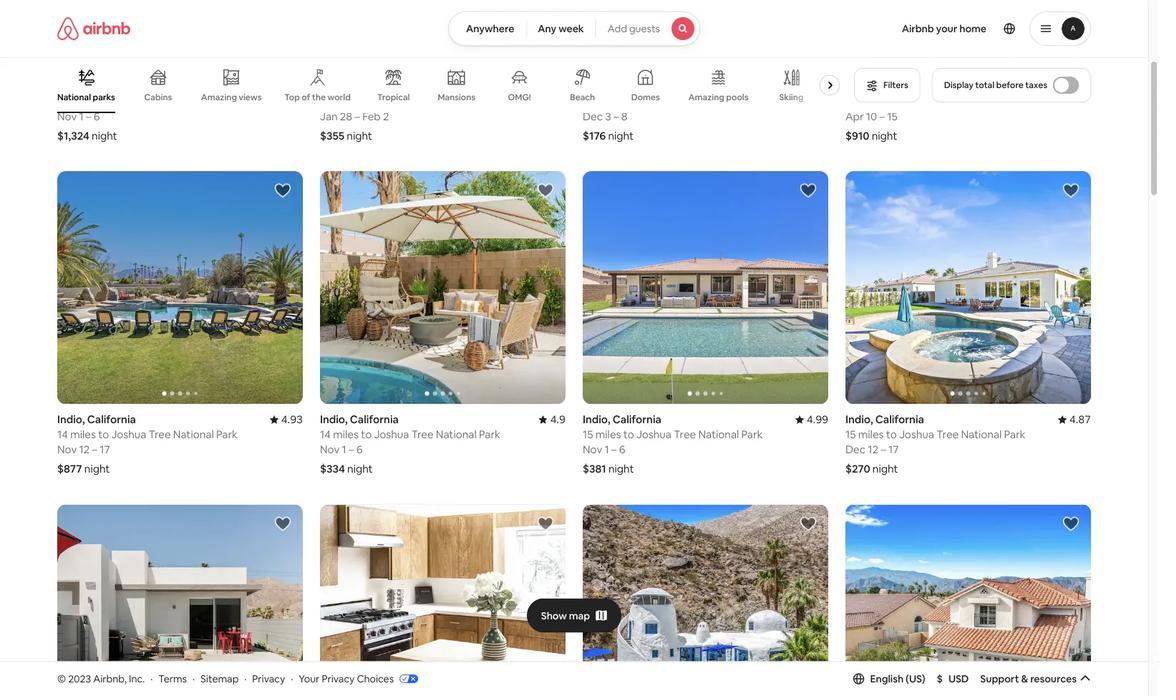 Task type: vqa. For each thing, say whether or not it's contained in the screenshot.


Task type: describe. For each thing, give the bounding box(es) containing it.
feb
[[363, 109, 381, 123]]

– inside "palm desert, california 16 miles to joshua tree national park jan 28 – feb 2 $355 night"
[[355, 109, 360, 123]]

california inside indio, california 14 miles to joshua tree national park nov 12 – 17 $877 night
[[87, 413, 136, 427]]

20 for palm
[[57, 94, 70, 108]]

jan
[[320, 109, 338, 123]]

$877
[[57, 462, 82, 476]]

night inside "palm desert, california 16 miles to joshua tree national park jan 28 – feb 2 $355 night"
[[347, 128, 372, 142]]

– inside 'la quinta, california 20 miles to joshua tree national park apr 10 – 15 $910 night'
[[880, 109, 885, 123]]

2 · from the left
[[193, 672, 195, 685]]

sitemap
[[201, 672, 239, 685]]

8
[[622, 109, 628, 123]]

taxes
[[1026, 80, 1048, 91]]

california inside palm desert, california 20 miles to joshua tree national park nov 1 – 6 $1,324 night
[[124, 79, 173, 93]]

add to wishlist: la quinta, california image
[[274, 516, 292, 533]]

16
[[320, 94, 331, 108]]

nov for indio, california 15 miles to joshua tree national park nov 1 – 6 $381 night
[[583, 443, 603, 457]]

to inside 'la quinta, california 20 miles to joshua tree national park apr 10 – 15 $910 night'
[[889, 94, 900, 108]]

quinta,
[[860, 79, 897, 93]]

4.9 out of 5 average rating image
[[539, 413, 566, 427]]

add guests
[[608, 22, 661, 35]]

english
[[871, 673, 904, 685]]

2023
[[68, 672, 91, 685]]

national inside group
[[57, 92, 91, 103]]

1 inside palm desert, california 20 miles to joshua tree national park nov 1 – 6 $1,324 night
[[79, 109, 84, 123]]

show map button
[[527, 599, 622, 633]]

palm for 16
[[320, 79, 345, 93]]

support & resources button
[[981, 673, 1092, 685]]

dec for 64
[[583, 109, 603, 123]]

palm desert, california 20 miles to joshua tree national park nov 1 – 6 $1,324 night
[[57, 79, 240, 142]]

miles inside the aguanga, california 64 miles to joshua tree national park dec 3 – 8 $176 night
[[598, 94, 624, 108]]

palm desert, california 16 miles to joshua tree national park jan 28 – feb 2 $355 night
[[320, 79, 501, 142]]

choices
[[357, 672, 394, 685]]

california inside the aguanga, california 64 miles to joshua tree national park dec 3 – 8 $176 night
[[634, 79, 683, 93]]

your privacy choices
[[299, 672, 394, 685]]

california inside indio, california 14 miles to joshua tree national park nov 1 – 6 $334 night
[[350, 413, 399, 427]]

12 for nov
[[79, 443, 90, 457]]

national inside indio, california 14 miles to joshua tree national park nov 12 – 17 $877 night
[[173, 428, 214, 442]]

4.95
[[807, 79, 829, 93]]

2
[[383, 109, 389, 123]]

show map
[[541, 609, 590, 622]]

– inside palm desert, california 20 miles to joshua tree national park nov 1 – 6 $1,324 night
[[86, 109, 91, 123]]

any week
[[538, 22, 584, 35]]

4.87 out of 5 average rating image
[[1059, 413, 1092, 427]]

the
[[312, 92, 326, 103]]

indio, california 15 miles to joshua tree national park nov 1 – 6 $381 night
[[583, 413, 763, 476]]

night inside indio, california 15 miles to joshua tree national park dec 12 – 17 $270 night
[[873, 462, 899, 476]]

show
[[541, 609, 567, 622]]

tree inside indio, california 14 miles to joshua tree national park nov 1 – 6 $334 night
[[412, 428, 434, 442]]

total
[[976, 80, 995, 91]]

sitemap link
[[201, 672, 239, 685]]

4.93
[[281, 413, 303, 427]]

park inside 'la quinta, california 20 miles to joshua tree national park apr 10 – 15 $910 night'
[[1007, 94, 1028, 108]]

desert, for 6
[[84, 79, 122, 93]]

your
[[299, 672, 320, 685]]

amazing for amazing pools
[[689, 92, 725, 103]]

64
[[583, 94, 596, 108]]

5.0
[[1076, 79, 1092, 93]]

amazing pools
[[689, 92, 749, 103]]

your privacy choices link
[[299, 672, 418, 686]]

dec for 15
[[846, 443, 866, 457]]

park inside indio, california 15 miles to joshua tree national park nov 1 – 6 $381 night
[[742, 428, 763, 442]]

4.97 out of 5 average rating image
[[270, 79, 303, 93]]

17 for dec 12 – 17
[[889, 443, 899, 457]]

tree inside indio, california 15 miles to joshua tree national park nov 1 – 6 $381 night
[[674, 428, 696, 442]]

national inside "palm desert, california 16 miles to joshua tree national park jan 28 – feb 2 $355 night"
[[436, 94, 477, 108]]

of
[[302, 92, 310, 103]]

joshua inside indio, california 14 miles to joshua tree national park nov 12 – 17 $877 night
[[111, 428, 146, 442]]

tree inside indio, california 15 miles to joshua tree national park dec 12 – 17 $270 night
[[937, 428, 959, 442]]

map
[[569, 609, 590, 622]]

4.99
[[807, 413, 829, 427]]

display
[[945, 80, 974, 91]]

apr
[[846, 109, 864, 123]]

4.9
[[551, 413, 566, 427]]

usd
[[949, 673, 970, 685]]

$
[[937, 673, 943, 685]]

la
[[846, 79, 858, 93]]

$176
[[583, 128, 606, 142]]

add to wishlist: palm springs, california image
[[537, 516, 554, 533]]

support
[[981, 673, 1020, 685]]

add guests button
[[596, 11, 701, 46]]

add to wishlist: indio, california image for 4.9
[[537, 182, 554, 199]]

to inside indio, california 14 miles to joshua tree national park nov 1 – 6 $334 night
[[361, 428, 372, 442]]

$381
[[583, 462, 607, 476]]

to inside "palm desert, california 16 miles to joshua tree national park jan 28 – feb 2 $355 night"
[[361, 94, 372, 108]]

california inside "palm desert, california 16 miles to joshua tree national park jan 28 – feb 2 $355 night"
[[387, 79, 436, 93]]

tree inside palm desert, california 20 miles to joshua tree national park nov 1 – 6 $1,324 night
[[151, 94, 173, 108]]

15 for indio, california 15 miles to joshua tree national park dec 12 – 17 $270 night
[[846, 428, 856, 442]]

park inside palm desert, california 20 miles to joshua tree national park nov 1 – 6 $1,324 night
[[218, 94, 240, 108]]

park inside indio, california 14 miles to joshua tree national park nov 1 – 6 $334 night
[[479, 428, 501, 442]]

miles inside 'la quinta, california 20 miles to joshua tree national park apr 10 – 15 $910 night'
[[861, 94, 886, 108]]

terms
[[159, 672, 187, 685]]

any
[[538, 22, 557, 35]]

aguanga, california 64 miles to joshua tree national park dec 3 – 8 $176 night
[[583, 79, 766, 142]]

beach
[[570, 92, 595, 103]]

$ usd
[[937, 673, 970, 685]]

privacy link
[[252, 672, 285, 685]]

airbnb,
[[93, 672, 127, 685]]

1 for indio, california 14 miles to joshua tree national park nov 1 – 6 $334 night
[[342, 443, 347, 457]]

joshua inside "palm desert, california 16 miles to joshua tree national park jan 28 – feb 2 $355 night"
[[374, 94, 409, 108]]

your
[[937, 22, 958, 35]]

tree inside the aguanga, california 64 miles to joshua tree national park dec 3 – 8 $176 night
[[677, 94, 699, 108]]

28
[[340, 109, 353, 123]]

night inside indio, california 14 miles to joshua tree national park nov 1 – 6 $334 night
[[347, 462, 373, 476]]

nov for indio, california 14 miles to joshua tree national park nov 12 – 17 $877 night
[[57, 443, 77, 457]]

3
[[606, 109, 612, 123]]

english (us) button
[[854, 673, 926, 685]]

to inside indio, california 14 miles to joshua tree national park nov 12 – 17 $877 night
[[98, 428, 109, 442]]

cabins
[[144, 92, 172, 103]]

– inside the aguanga, california 64 miles to joshua tree national park dec 3 – 8 $176 night
[[614, 109, 619, 123]]

4.87
[[1070, 413, 1092, 427]]

$910
[[846, 128, 870, 142]]

– inside indio, california 15 miles to joshua tree national park dec 12 – 17 $270 night
[[881, 443, 887, 457]]

tree inside indio, california 14 miles to joshua tree national park nov 12 – 17 $877 night
[[149, 428, 171, 442]]

park inside "palm desert, california 16 miles to joshua tree national park jan 28 – feb 2 $355 night"
[[479, 94, 501, 108]]

(us)
[[906, 673, 926, 685]]

miles inside indio, california 15 miles to joshua tree national park dec 12 – 17 $270 night
[[859, 428, 884, 442]]

1 for indio, california 15 miles to joshua tree national park nov 1 – 6 $381 night
[[605, 443, 609, 457]]

filters button
[[855, 68, 921, 102]]

add to wishlist: indio, california image for 4.99
[[800, 182, 817, 199]]

aguanga,
[[583, 79, 632, 93]]

english (us)
[[871, 673, 926, 685]]

1 · from the left
[[151, 672, 153, 685]]

filters
[[884, 80, 909, 91]]

national inside indio, california 15 miles to joshua tree national park nov 1 – 6 $381 night
[[699, 428, 740, 442]]

&
[[1022, 673, 1029, 685]]

tropical
[[378, 92, 410, 103]]

add to wishlist: indio, california image for 4.93
[[274, 182, 292, 199]]

national inside indio, california 15 miles to joshua tree national park dec 12 – 17 $270 night
[[962, 428, 1002, 442]]

$355
[[320, 128, 345, 142]]

top
[[285, 92, 300, 103]]

$270
[[846, 462, 871, 476]]

before
[[997, 80, 1024, 91]]

joshua inside indio, california 15 miles to joshua tree national park dec 12 – 17 $270 night
[[900, 428, 935, 442]]

night inside 'la quinta, california 20 miles to joshua tree national park apr 10 – 15 $910 night'
[[872, 128, 898, 142]]



Task type: locate. For each thing, give the bounding box(es) containing it.
miles inside palm desert, california 20 miles to joshua tree national park nov 1 – 6 $1,324 night
[[72, 94, 98, 108]]

privacy right your
[[322, 672, 355, 685]]

12 inside indio, california 15 miles to joshua tree national park dec 12 – 17 $270 night
[[868, 443, 879, 457]]

1 horizontal spatial 12
[[868, 443, 879, 457]]

resources
[[1031, 673, 1077, 685]]

night inside indio, california 14 miles to joshua tree national park nov 12 – 17 $877 night
[[84, 462, 110, 476]]

park
[[218, 94, 240, 108], [479, 94, 501, 108], [744, 94, 766, 108], [1007, 94, 1028, 108], [216, 428, 238, 442], [479, 428, 501, 442], [742, 428, 763, 442], [1005, 428, 1026, 442]]

0 horizontal spatial 17
[[100, 443, 110, 457]]

15 inside 'la quinta, california 20 miles to joshua tree national park apr 10 – 15 $910 night'
[[888, 109, 898, 123]]

1 horizontal spatial privacy
[[322, 672, 355, 685]]

pools
[[727, 92, 749, 103]]

dec left 3
[[583, 109, 603, 123]]

add to wishlist: indio, california image for 4.87
[[1063, 182, 1080, 199]]

omg!
[[508, 92, 531, 103]]

1 horizontal spatial palm
[[320, 79, 345, 93]]

terms · sitemap · privacy
[[159, 672, 285, 685]]

add to wishlist: indio, california image
[[274, 182, 292, 199], [537, 182, 554, 199], [800, 182, 817, 199], [1063, 182, 1080, 199], [1063, 516, 1080, 533]]

$334
[[320, 462, 345, 476]]

week
[[559, 22, 584, 35]]

california inside indio, california 15 miles to joshua tree national park nov 1 – 6 $381 night
[[613, 413, 662, 427]]

display total before taxes
[[945, 80, 1048, 91]]

joshua inside palm desert, california 20 miles to joshua tree national park nov 1 – 6 $1,324 night
[[113, 94, 148, 108]]

15 inside indio, california 15 miles to joshua tree national park nov 1 – 6 $381 night
[[583, 428, 594, 442]]

1 horizontal spatial desert,
[[347, 79, 385, 93]]

indio, inside indio, california 15 miles to joshua tree national park dec 12 – 17 $270 night
[[846, 413, 874, 427]]

amazing left pools
[[689, 92, 725, 103]]

14 inside indio, california 14 miles to joshua tree national park nov 12 – 17 $877 night
[[57, 428, 68, 442]]

miles inside indio, california 15 miles to joshua tree national park nov 1 – 6 $381 night
[[596, 428, 621, 442]]

14 for nov 12 – 17
[[57, 428, 68, 442]]

2 20 from the left
[[846, 94, 859, 108]]

2 horizontal spatial 1
[[605, 443, 609, 457]]

miles
[[72, 94, 98, 108], [333, 94, 359, 108], [598, 94, 624, 108], [861, 94, 886, 108], [70, 428, 96, 442], [333, 428, 359, 442], [596, 428, 621, 442], [859, 428, 884, 442]]

park inside the aguanga, california 64 miles to joshua tree national park dec 3 – 8 $176 night
[[744, 94, 766, 108]]

20 for la
[[846, 94, 859, 108]]

1 indio, from the left
[[57, 413, 85, 427]]

night right $381
[[609, 462, 634, 476]]

1 12 from the left
[[79, 443, 90, 457]]

indio, california 14 miles to joshua tree national park nov 12 – 17 $877 night
[[57, 413, 238, 476]]

palm inside palm desert, california 20 miles to joshua tree national park nov 1 – 6 $1,324 night
[[57, 79, 82, 93]]

nov for indio, california 14 miles to joshua tree national park nov 1 – 6 $334 night
[[320, 443, 340, 457]]

3 · from the left
[[244, 672, 247, 685]]

indio, for indio, california 14 miles to joshua tree national park nov 1 – 6 $334 night
[[320, 413, 348, 427]]

add
[[608, 22, 627, 35]]

joshua inside 'la quinta, california 20 miles to joshua tree national park apr 10 – 15 $910 night'
[[902, 94, 937, 108]]

mansions
[[438, 92, 476, 103]]

nov inside indio, california 14 miles to joshua tree national park nov 12 – 17 $877 night
[[57, 443, 77, 457]]

inc.
[[129, 672, 145, 685]]

parks
[[93, 92, 115, 103]]

0 horizontal spatial 12
[[79, 443, 90, 457]]

airbnb your home
[[902, 22, 987, 35]]

None search field
[[448, 11, 701, 46]]

palm inside "palm desert, california 16 miles to joshua tree national park jan 28 – feb 2 $355 night"
[[320, 79, 345, 93]]

6 inside indio, california 14 miles to joshua tree national park nov 1 – 6 $334 night
[[357, 443, 363, 457]]

terms link
[[159, 672, 187, 685]]

domes
[[632, 92, 660, 103]]

joshua inside the aguanga, california 64 miles to joshua tree national park dec 3 – 8 $176 night
[[639, 94, 674, 108]]

10
[[867, 109, 878, 123]]

dec up $270
[[846, 443, 866, 457]]

park inside indio, california 14 miles to joshua tree national park nov 12 – 17 $877 night
[[216, 428, 238, 442]]

national inside palm desert, california 20 miles to joshua tree national park nov 1 – 6 $1,324 night
[[175, 94, 216, 108]]

6 for indio, california 15 miles to joshua tree national park nov 1 – 6 $381 night
[[620, 443, 626, 457]]

night inside the aguanga, california 64 miles to joshua tree national park dec 3 – 8 $176 night
[[609, 128, 634, 142]]

1
[[79, 109, 84, 123], [342, 443, 347, 457], [605, 443, 609, 457]]

desert, inside "palm desert, california 16 miles to joshua tree national park jan 28 – feb 2 $355 night"
[[347, 79, 385, 93]]

0 vertical spatial dec
[[583, 109, 603, 123]]

1 20 from the left
[[57, 94, 70, 108]]

4.95 out of 5 average rating image
[[796, 79, 829, 93]]

any week button
[[526, 11, 597, 46]]

tree inside "palm desert, california 16 miles to joshua tree national park jan 28 – feb 2 $355 night"
[[412, 94, 434, 108]]

3 indio, from the left
[[583, 413, 611, 427]]

nov inside indio, california 14 miles to joshua tree national park nov 1 – 6 $334 night
[[320, 443, 340, 457]]

amazing for amazing views
[[201, 92, 237, 103]]

0 horizontal spatial dec
[[583, 109, 603, 123]]

2 horizontal spatial 15
[[888, 109, 898, 123]]

indio, inside indio, california 14 miles to joshua tree national park nov 1 – 6 $334 night
[[320, 413, 348, 427]]

none search field containing anywhere
[[448, 11, 701, 46]]

group
[[57, 57, 846, 113], [57, 171, 303, 405], [320, 171, 566, 405], [583, 171, 829, 405], [846, 171, 1092, 405], [57, 505, 303, 696], [320, 505, 566, 696], [583, 505, 829, 696], [846, 505, 1092, 696]]

miles up 3
[[598, 94, 624, 108]]

1 up $381
[[605, 443, 609, 457]]

amazing left views
[[201, 92, 237, 103]]

15
[[888, 109, 898, 123], [583, 428, 594, 442], [846, 428, 856, 442]]

6
[[94, 109, 100, 123], [357, 443, 363, 457], [620, 443, 626, 457]]

1 horizontal spatial 1
[[342, 443, 347, 457]]

2 14 from the left
[[320, 428, 331, 442]]

dec inside indio, california 15 miles to joshua tree national park dec 12 – 17 $270 night
[[846, 443, 866, 457]]

dec
[[583, 109, 603, 123], [846, 443, 866, 457]]

miles inside "palm desert, california 16 miles to joshua tree national park jan 28 – feb 2 $355 night"
[[333, 94, 359, 108]]

– inside indio, california 14 miles to joshua tree national park nov 1 – 6 $334 night
[[349, 443, 354, 457]]

night right $1,324
[[92, 128, 117, 142]]

12 inside indio, california 14 miles to joshua tree national park nov 12 – 17 $877 night
[[79, 443, 90, 457]]

privacy left your
[[252, 672, 285, 685]]

0 horizontal spatial 1
[[79, 109, 84, 123]]

14 up the $334
[[320, 428, 331, 442]]

12 up $877
[[79, 443, 90, 457]]

20 up $1,324
[[57, 94, 70, 108]]

1 palm from the left
[[57, 79, 82, 93]]

desert,
[[84, 79, 122, 93], [347, 79, 385, 93]]

top of the world
[[285, 92, 351, 103]]

desert, up feb
[[347, 79, 385, 93]]

0 horizontal spatial 15
[[583, 428, 594, 442]]

airbnb
[[902, 22, 935, 35]]

14
[[57, 428, 68, 442], [320, 428, 331, 442]]

joshua inside indio, california 14 miles to joshua tree national park nov 1 – 6 $334 night
[[374, 428, 409, 442]]

6 inside indio, california 15 miles to joshua tree national park nov 1 – 6 $381 night
[[620, 443, 626, 457]]

night
[[92, 128, 117, 142], [347, 128, 372, 142], [609, 128, 634, 142], [872, 128, 898, 142], [84, 462, 110, 476], [347, 462, 373, 476], [609, 462, 634, 476], [873, 462, 899, 476]]

to inside the aguanga, california 64 miles to joshua tree national park dec 3 – 8 $176 night
[[626, 94, 637, 108]]

nov inside palm desert, california 20 miles to joshua tree national park nov 1 – 6 $1,324 night
[[57, 109, 77, 123]]

amazing views
[[201, 92, 262, 103]]

night down the 10
[[872, 128, 898, 142]]

national inside 'la quinta, california 20 miles to joshua tree national park apr 10 – 15 $910 night'
[[964, 94, 1005, 108]]

20
[[57, 94, 70, 108], [846, 94, 859, 108]]

privacy inside your privacy choices link
[[322, 672, 355, 685]]

display total before taxes button
[[932, 68, 1092, 102]]

1 up the $334
[[342, 443, 347, 457]]

to inside indio, california 15 miles to joshua tree national park dec 12 – 17 $270 night
[[887, 428, 897, 442]]

1 horizontal spatial 6
[[357, 443, 363, 457]]

add to wishlist: palm springs, california image
[[800, 516, 817, 533]]

20 inside 'la quinta, california 20 miles to joshua tree national park apr 10 – 15 $910 night'
[[846, 94, 859, 108]]

nov up $1,324
[[57, 109, 77, 123]]

indio, right 4.9
[[583, 413, 611, 427]]

1 desert, from the left
[[84, 79, 122, 93]]

palm for 20
[[57, 79, 82, 93]]

desert, left the cabins
[[84, 79, 122, 93]]

· left privacy "link"
[[244, 672, 247, 685]]

© 2023 airbnb, inc. ·
[[57, 672, 153, 685]]

· left your
[[291, 672, 293, 685]]

15 right the 10
[[888, 109, 898, 123]]

2 palm from the left
[[320, 79, 345, 93]]

1 17 from the left
[[100, 443, 110, 457]]

support & resources
[[981, 673, 1077, 685]]

indio, up $877
[[57, 413, 85, 427]]

indio, right 4.93
[[320, 413, 348, 427]]

desert, for feb
[[347, 79, 385, 93]]

indio,
[[57, 413, 85, 427], [320, 413, 348, 427], [583, 413, 611, 427], [846, 413, 874, 427]]

national parks
[[57, 92, 115, 103]]

night right $877
[[84, 462, 110, 476]]

17 for nov 12 – 17
[[100, 443, 110, 457]]

dec inside the aguanga, california 64 miles to joshua tree national park dec 3 – 8 $176 night
[[583, 109, 603, 123]]

joshua inside indio, california 15 miles to joshua tree national park nov 1 – 6 $381 night
[[637, 428, 672, 442]]

15 up $270
[[846, 428, 856, 442]]

2 horizontal spatial 6
[[620, 443, 626, 457]]

miles up the 10
[[861, 94, 886, 108]]

15 for indio, california 15 miles to joshua tree national park nov 1 – 6 $381 night
[[583, 428, 594, 442]]

0 horizontal spatial 6
[[94, 109, 100, 123]]

1 horizontal spatial 15
[[846, 428, 856, 442]]

home
[[960, 22, 987, 35]]

indio, inside indio, california 14 miles to joshua tree national park nov 12 – 17 $877 night
[[57, 413, 85, 427]]

to inside palm desert, california 20 miles to joshua tree national park nov 1 – 6 $1,324 night
[[100, 94, 111, 108]]

miles inside indio, california 14 miles to joshua tree national park nov 12 – 17 $877 night
[[70, 428, 96, 442]]

14 up $877
[[57, 428, 68, 442]]

tree inside 'la quinta, california 20 miles to joshua tree national park apr 10 – 15 $910 night'
[[939, 94, 961, 108]]

1 horizontal spatial amazing
[[689, 92, 725, 103]]

national inside the aguanga, california 64 miles to joshua tree national park dec 3 – 8 $176 night
[[701, 94, 742, 108]]

miles up $1,324
[[72, 94, 98, 108]]

4 indio, from the left
[[846, 413, 874, 427]]

airbnb your home link
[[894, 14, 996, 44]]

0 horizontal spatial 20
[[57, 94, 70, 108]]

20 down la
[[846, 94, 859, 108]]

miles up $270
[[859, 428, 884, 442]]

indio, right 4.99
[[846, 413, 874, 427]]

miles up $381
[[596, 428, 621, 442]]

©
[[57, 672, 66, 685]]

indio, california 14 miles to joshua tree national park nov 1 – 6 $334 night
[[320, 413, 501, 476]]

14 inside indio, california 14 miles to joshua tree national park nov 1 – 6 $334 night
[[320, 428, 331, 442]]

palm up 16
[[320, 79, 345, 93]]

national inside indio, california 14 miles to joshua tree national park nov 1 – 6 $334 night
[[436, 428, 477, 442]]

1 inside indio, california 14 miles to joshua tree national park nov 1 – 6 $334 night
[[342, 443, 347, 457]]

1 horizontal spatial 20
[[846, 94, 859, 108]]

night inside indio, california 15 miles to joshua tree national park nov 1 – 6 $381 night
[[609, 462, 634, 476]]

12 up $270
[[868, 443, 879, 457]]

skiing
[[780, 92, 804, 103]]

miles inside indio, california 14 miles to joshua tree national park nov 1 – 6 $334 night
[[333, 428, 359, 442]]

1 vertical spatial dec
[[846, 443, 866, 457]]

indio, for indio, california 15 miles to joshua tree national park dec 12 – 17 $270 night
[[846, 413, 874, 427]]

20 inside palm desert, california 20 miles to joshua tree national park nov 1 – 6 $1,324 night
[[57, 94, 70, 108]]

california inside indio, california 15 miles to joshua tree national park dec 12 – 17 $270 night
[[876, 413, 925, 427]]

1 horizontal spatial dec
[[846, 443, 866, 457]]

6 for indio, california 14 miles to joshua tree national park nov 1 – 6 $334 night
[[357, 443, 363, 457]]

2 desert, from the left
[[347, 79, 385, 93]]

4.99 out of 5 average rating image
[[796, 413, 829, 427]]

anywhere
[[466, 22, 515, 35]]

2 17 from the left
[[889, 443, 899, 457]]

views
[[239, 92, 262, 103]]

california
[[124, 79, 173, 93], [387, 79, 436, 93], [634, 79, 683, 93], [899, 79, 948, 93], [87, 413, 136, 427], [350, 413, 399, 427], [613, 413, 662, 427], [876, 413, 925, 427]]

4.97
[[281, 79, 303, 93]]

night right $270
[[873, 462, 899, 476]]

1 horizontal spatial 14
[[320, 428, 331, 442]]

15 inside indio, california 15 miles to joshua tree national park dec 12 – 17 $270 night
[[846, 428, 856, 442]]

1 14 from the left
[[57, 428, 68, 442]]

miles up 28
[[333, 94, 359, 108]]

0 horizontal spatial desert,
[[84, 79, 122, 93]]

privacy
[[252, 672, 285, 685], [322, 672, 355, 685]]

17
[[100, 443, 110, 457], [889, 443, 899, 457]]

2 12 from the left
[[868, 443, 879, 457]]

profile element
[[718, 0, 1092, 57]]

indio, for indio, california 15 miles to joshua tree national park nov 1 – 6 $381 night
[[583, 413, 611, 427]]

national
[[57, 92, 91, 103], [175, 94, 216, 108], [436, 94, 477, 108], [701, 94, 742, 108], [964, 94, 1005, 108], [173, 428, 214, 442], [436, 428, 477, 442], [699, 428, 740, 442], [962, 428, 1002, 442]]

4.93 out of 5 average rating image
[[270, 413, 303, 427]]

– inside indio, california 14 miles to joshua tree national park nov 12 – 17 $877 night
[[92, 443, 97, 457]]

1 inside indio, california 15 miles to joshua tree national park nov 1 – 6 $381 night
[[605, 443, 609, 457]]

0 horizontal spatial amazing
[[201, 92, 237, 103]]

nov up $877
[[57, 443, 77, 457]]

17 inside indio, california 14 miles to joshua tree national park nov 12 – 17 $877 night
[[100, 443, 110, 457]]

1 privacy from the left
[[252, 672, 285, 685]]

nov up $381
[[583, 443, 603, 457]]

park inside indio, california 15 miles to joshua tree national park dec 12 – 17 $270 night
[[1005, 428, 1026, 442]]

tree
[[151, 94, 173, 108], [412, 94, 434, 108], [677, 94, 699, 108], [939, 94, 961, 108], [149, 428, 171, 442], [412, 428, 434, 442], [674, 428, 696, 442], [937, 428, 959, 442]]

0 horizontal spatial privacy
[[252, 672, 285, 685]]

1 down national parks
[[79, 109, 84, 123]]

1 horizontal spatial 17
[[889, 443, 899, 457]]

0 horizontal spatial 14
[[57, 428, 68, 442]]

anywhere button
[[448, 11, 527, 46]]

miles up $877
[[70, 428, 96, 442]]

15 up $381
[[583, 428, 594, 442]]

12
[[79, 443, 90, 457], [868, 443, 879, 457]]

· right terms link
[[193, 672, 195, 685]]

night down 8
[[609, 128, 634, 142]]

night down feb
[[347, 128, 372, 142]]

night inside palm desert, california 20 miles to joshua tree national park nov 1 – 6 $1,324 night
[[92, 128, 117, 142]]

to inside indio, california 15 miles to joshua tree national park nov 1 – 6 $381 night
[[624, 428, 634, 442]]

4 · from the left
[[291, 672, 293, 685]]

17 inside indio, california 15 miles to joshua tree national park dec 12 – 17 $270 night
[[889, 443, 899, 457]]

2 privacy from the left
[[322, 672, 355, 685]]

nov inside indio, california 15 miles to joshua tree national park nov 1 – 6 $381 night
[[583, 443, 603, 457]]

0 horizontal spatial palm
[[57, 79, 82, 93]]

palm left parks on the left of page
[[57, 79, 82, 93]]

indio, california 15 miles to joshua tree national park dec 12 – 17 $270 night
[[846, 413, 1026, 476]]

12 for dec
[[868, 443, 879, 457]]

guests
[[630, 22, 661, 35]]

miles up the $334
[[333, 428, 359, 442]]

$1,324
[[57, 128, 89, 142]]

2 indio, from the left
[[320, 413, 348, 427]]

california inside 'la quinta, california 20 miles to joshua tree national park apr 10 – 15 $910 night'
[[899, 79, 948, 93]]

night right the $334
[[347, 462, 373, 476]]

·
[[151, 672, 153, 685], [193, 672, 195, 685], [244, 672, 247, 685], [291, 672, 293, 685]]

palm
[[57, 79, 82, 93], [320, 79, 345, 93]]

– inside indio, california 15 miles to joshua tree national park nov 1 – 6 $381 night
[[612, 443, 617, 457]]

· right the inc.
[[151, 672, 153, 685]]

indio, for indio, california 14 miles to joshua tree national park nov 12 – 17 $877 night
[[57, 413, 85, 427]]

14 for nov 1 – 6
[[320, 428, 331, 442]]

group containing national parks
[[57, 57, 846, 113]]

la quinta, california 20 miles to joshua tree national park apr 10 – 15 $910 night
[[846, 79, 1028, 142]]

5.0 out of 5 average rating image
[[1065, 79, 1092, 93]]

nov up the $334
[[320, 443, 340, 457]]

nov
[[57, 109, 77, 123], [57, 443, 77, 457], [320, 443, 340, 457], [583, 443, 603, 457]]

desert, inside palm desert, california 20 miles to joshua tree national park nov 1 – 6 $1,324 night
[[84, 79, 122, 93]]

amazing
[[201, 92, 237, 103], [689, 92, 725, 103]]

6 inside palm desert, california 20 miles to joshua tree national park nov 1 – 6 $1,324 night
[[94, 109, 100, 123]]



